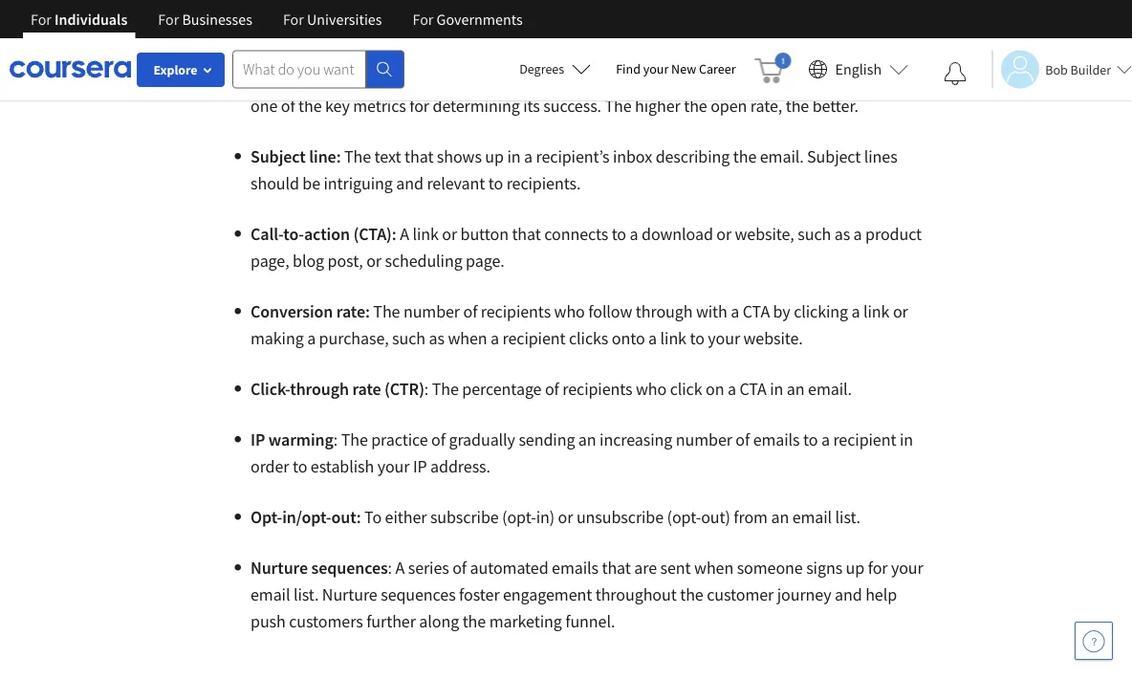 Task type: describe. For each thing, give the bounding box(es) containing it.
businesses
[[182, 10, 252, 29]]

recipients. inside the text that shows up in a recipient's inbox describing the email. subject lines should be intriguing and relevant to recipients.
[[507, 173, 581, 194]]

from
[[734, 506, 768, 528]]

to inside a link or button that connects to a download or website, such as a product page, blog post, or scheduling page.
[[612, 223, 627, 245]]

recipients. inside : the percentage of emails opened by recipients. an email campaign's open rate is one of the key metrics for determining its success. the higher the open rate, the better.
[[589, 68, 663, 90]]

is
[[886, 68, 897, 90]]

the inside the text that shows up in a recipient's inbox describing the email. subject lines should be intriguing and relevant to recipients.
[[344, 146, 371, 167]]

bounce rate : the percentage of messages not received by recipients' email servers.
[[251, 18, 835, 39]]

not
[[548, 18, 572, 39]]

link inside a link or button that connects to a download or website, such as a product page, blog post, or scheduling page.
[[413, 223, 439, 245]]

subject line:
[[251, 146, 341, 167]]

by inside the number of recipients who follow through with a cta by clicking a link or making a purchase, such as when a recipient clicks onto a link to your website.
[[773, 301, 791, 322]]

find your new career link
[[607, 57, 746, 81]]

new
[[672, 60, 697, 77]]

email inside : the percentage of emails opened by recipients. an email campaign's open rate is one of the key metrics for determining its success. the higher the open rate, the better.
[[688, 68, 728, 90]]

automated
[[470, 557, 549, 579]]

for for businesses
[[158, 10, 179, 29]]

of inside the number of recipients who follow through with a cta by clicking a link or making a purchase, such as when a recipient clicks onto a link to your website.
[[463, 301, 478, 322]]

download
[[642, 223, 713, 245]]

the down "an"
[[684, 95, 708, 117]]

number inside the number of recipients who follow through with a cta by clicking a link or making a purchase, such as when a recipient clicks onto a link to your website.
[[404, 301, 460, 322]]

: up what do you want to learn? text box
[[337, 18, 342, 39]]

one
[[251, 95, 278, 117]]

who inside the number of recipients who follow through with a cta by clicking a link or making a purchase, such as when a recipient clicks onto a link to your website.
[[554, 301, 585, 322]]

determining
[[433, 95, 520, 117]]

key
[[325, 95, 350, 117]]

higher
[[635, 95, 681, 117]]

0 vertical spatial open
[[815, 68, 851, 90]]

a inside a link or button that connects to a download or website, such as a product page, blog post, or scheduling page.
[[400, 223, 409, 245]]

or right in)
[[558, 506, 573, 528]]

universities
[[307, 10, 382, 29]]

action
[[304, 223, 350, 245]]

throughout
[[596, 584, 677, 605]]

connects
[[545, 223, 609, 245]]

: the practice of gradually sending an increasing number of emails to a recipient in order to establish your ip address.
[[251, 429, 914, 477]]

in/opt-
[[282, 506, 331, 528]]

practice
[[371, 429, 428, 450]]

further
[[367, 611, 416, 632]]

opt-
[[251, 506, 282, 528]]

text
[[375, 146, 401, 167]]

: up practice
[[425, 378, 429, 400]]

out)
[[701, 506, 731, 528]]

the right the rate, at the top
[[786, 95, 809, 117]]

blog
[[293, 250, 324, 272]]

of up determining at the top left of the page
[[443, 68, 457, 90]]

of inside ": a series of automated emails that are sent when someone signs up for your email list. nurture sequences foster engagement throughout the customer journey and help push customers further along the marketing funnel."
[[453, 557, 467, 579]]

: the percentage of emails opened by recipients. an email campaign's open rate is one of the key metrics for determining its success. the higher the open rate, the better.
[[251, 68, 897, 117]]

click-through rate (ctr) : the percentage of recipients who click on a cta in an email.
[[251, 378, 856, 400]]

the up key
[[330, 68, 357, 90]]

recipient's
[[536, 146, 610, 167]]

coursera image
[[10, 54, 131, 84]]

making
[[251, 328, 304, 349]]

: for warming
[[334, 429, 338, 450]]

servers.
[[780, 18, 835, 39]]

the down foster
[[463, 611, 486, 632]]

journey
[[777, 584, 832, 605]]

in)
[[536, 506, 555, 528]]

the inside : the practice of gradually sending an increasing number of emails to a recipient in order to establish your ip address.
[[341, 429, 368, 450]]

inbox
[[613, 146, 653, 167]]

push
[[251, 611, 286, 632]]

for businesses
[[158, 10, 252, 29]]

your inside : the practice of gradually sending an increasing number of emails to a recipient in order to establish your ip address.
[[378, 456, 410, 477]]

explore button
[[137, 53, 225, 87]]

to inside the number of recipients who follow through with a cta by clicking a link or making a purchase, such as when a recipient clicks onto a link to your website.
[[690, 328, 705, 349]]

the down the find
[[605, 95, 632, 117]]

scheduling
[[385, 250, 463, 272]]

1 vertical spatial open
[[711, 95, 747, 117]]

received
[[576, 18, 636, 39]]

or down the (cta):
[[366, 250, 382, 272]]

nurture sequences
[[251, 557, 388, 579]]

help
[[866, 584, 897, 605]]

What do you want to learn? text field
[[232, 50, 366, 88]]

your inside ": a series of automated emails that are sent when someone signs up for your email list. nurture sequences foster engagement throughout the customer journey and help push customers further along the marketing funnel."
[[891, 557, 924, 579]]

intriguing
[[324, 173, 393, 194]]

messages
[[476, 18, 545, 39]]

gradually
[[449, 429, 516, 450]]

or inside the number of recipients who follow through with a cta by clicking a link or making a purchase, such as when a recipient clicks onto a link to your website.
[[893, 301, 908, 322]]

email. inside the text that shows up in a recipient's inbox describing the email. subject lines should be intriguing and relevant to recipients.
[[760, 146, 804, 167]]

individuals
[[55, 10, 128, 29]]

in inside the text that shows up in a recipient's inbox describing the email. subject lines should be intriguing and relevant to recipients.
[[507, 146, 521, 167]]

as inside a link or button that connects to a download or website, such as a product page, blog post, or scheduling page.
[[835, 223, 850, 245]]

warming
[[269, 429, 334, 450]]

for governments
[[413, 10, 523, 29]]

degrees
[[520, 60, 565, 77]]

opened
[[510, 68, 565, 90]]

open rate
[[251, 68, 322, 90]]

with
[[696, 301, 728, 322]]

rate,
[[751, 95, 783, 117]]

such inside a link or button that connects to a download or website, such as a product page, blog post, or scheduling page.
[[798, 223, 831, 245]]

0 horizontal spatial through
[[290, 378, 349, 400]]

cta inside the number of recipients who follow through with a cta by clicking a link or making a purchase, such as when a recipient clicks onto a link to your website.
[[743, 301, 770, 322]]

to
[[365, 506, 382, 528]]

ip warming
[[251, 429, 334, 450]]

for universities
[[283, 10, 382, 29]]

0 vertical spatial sequences
[[311, 557, 388, 579]]

be
[[303, 173, 321, 194]]

the inside the number of recipients who follow through with a cta by clicking a link or making a purchase, such as when a recipient clicks onto a link to your website.
[[373, 301, 400, 322]]

sequences inside ": a series of automated emails that are sent when someone signs up for your email list. nurture sequences foster engagement throughout the customer journey and help push customers further along the marketing funnel."
[[381, 584, 456, 605]]

sending
[[519, 429, 575, 450]]

banner navigation
[[15, 0, 538, 38]]

career
[[699, 60, 736, 77]]

establish
[[311, 456, 374, 477]]

2 vertical spatial percentage
[[462, 378, 542, 400]]

percentage inside : the percentage of emails opened by recipients. an email campaign's open rate is one of the key metrics for determining its success. the higher the open rate, the better.
[[360, 68, 439, 90]]

funnel.
[[566, 611, 615, 632]]

2 (opt- from the left
[[667, 506, 701, 528]]

that inside ": a series of automated emails that are sent when someone signs up for your email list. nurture sequences foster engagement throughout the customer journey and help push customers further along the marketing funnel."
[[602, 557, 631, 579]]

that inside the text that shows up in a recipient's inbox describing the email. subject lines should be intriguing and relevant to recipients.
[[405, 146, 434, 167]]

button
[[461, 223, 509, 245]]

1 horizontal spatial recipients
[[563, 378, 633, 400]]

purchase,
[[319, 328, 389, 349]]

recipients'
[[660, 18, 734, 39]]

order
[[251, 456, 289, 477]]

0 vertical spatial list.
[[836, 506, 861, 528]]

rate right bounce
[[309, 18, 337, 39]]

emails inside ": a series of automated emails that are sent when someone signs up for your email list. nurture sequences foster engagement throughout the customer journey and help push customers further along the marketing funnel."
[[552, 557, 599, 579]]

emails inside : the practice of gradually sending an increasing number of emails to a recipient in order to establish your ip address.
[[753, 429, 800, 450]]

for for universities
[[283, 10, 304, 29]]

opt-in/opt-out: to either subscribe (opt-in) or unsubscribe (opt-out) from an email list.
[[251, 506, 864, 528]]

the down sent
[[680, 584, 704, 605]]

rate right open
[[293, 68, 322, 90]]

2 vertical spatial link
[[661, 328, 687, 349]]

recipient inside : the practice of gradually sending an increasing number of emails to a recipient in order to establish your ip address.
[[834, 429, 897, 450]]

engagement
[[503, 584, 592, 605]]

subject inside the text that shows up in a recipient's inbox describing the email. subject lines should be intriguing and relevant to recipients.
[[807, 146, 861, 167]]

email up shopping cart: 1 item icon
[[737, 18, 777, 39]]

out:
[[331, 506, 361, 528]]

marketing
[[489, 611, 562, 632]]

1 vertical spatial who
[[636, 378, 667, 400]]

for individuals
[[31, 10, 128, 29]]

open
[[251, 68, 290, 90]]

click-
[[251, 378, 290, 400]]

english
[[836, 60, 882, 79]]

up inside ": a series of automated emails that are sent when someone signs up for your email list. nurture sequences foster engagement throughout the customer journey and help push customers further along the marketing funnel."
[[846, 557, 865, 579]]

relevant
[[427, 173, 485, 194]]

an inside : the practice of gradually sending an increasing number of emails to a recipient in order to establish your ip address.
[[579, 429, 597, 450]]

governments
[[437, 10, 523, 29]]

and inside ": a series of automated emails that are sent when someone signs up for your email list. nurture sequences foster engagement throughout the customer journey and help push customers further along the marketing funnel."
[[835, 584, 863, 605]]

clicks
[[569, 328, 609, 349]]

0 vertical spatial ip
[[251, 429, 265, 450]]

lines
[[864, 146, 898, 167]]

number inside : the practice of gradually sending an increasing number of emails to a recipient in order to establish your ip address.
[[676, 429, 733, 450]]

and inside the text that shows up in a recipient's inbox describing the email. subject lines should be intriguing and relevant to recipients.
[[396, 173, 424, 194]]



Task type: vqa. For each thing, say whether or not it's contained in the screenshot.
feature at the top of page
no



Task type: locate. For each thing, give the bounding box(es) containing it.
shows
[[437, 146, 482, 167]]

the text that shows up in a recipient's inbox describing the email. subject lines should be intriguing and relevant to recipients.
[[251, 146, 898, 194]]

0 horizontal spatial for
[[410, 95, 430, 117]]

an
[[666, 68, 685, 90]]

0 vertical spatial recipient
[[503, 328, 566, 349]]

1 vertical spatial as
[[429, 328, 445, 349]]

for left individuals on the top
[[31, 10, 52, 29]]

that right text
[[405, 146, 434, 167]]

when inside ": a series of automated emails that are sent when someone signs up for your email list. nurture sequences foster engagement throughout the customer journey and help push customers further along the marketing funnel."
[[695, 557, 734, 579]]

recipients. down 'recipient's'
[[507, 173, 581, 194]]

1 horizontal spatial ip
[[413, 456, 427, 477]]

and left help
[[835, 584, 863, 605]]

in
[[507, 146, 521, 167], [770, 378, 784, 400], [900, 429, 914, 450]]

and down text
[[396, 173, 424, 194]]

of down page.
[[463, 301, 478, 322]]

a link or button that connects to a download or website, such as a product page, blog post, or scheduling page.
[[251, 223, 922, 272]]

number down on
[[676, 429, 733, 450]]

1 vertical spatial link
[[864, 301, 890, 322]]

0 vertical spatial cta
[[743, 301, 770, 322]]

list. down "nurture sequences"
[[294, 584, 319, 605]]

3 for from the left
[[283, 10, 304, 29]]

nurture inside ": a series of automated emails that are sent when someone signs up for your email list. nurture sequences foster engagement throughout the customer journey and help push customers further along the marketing funnel."
[[322, 584, 378, 605]]

when
[[448, 328, 487, 349], [695, 557, 734, 579]]

bounce
[[251, 18, 305, 39]]

0 horizontal spatial such
[[392, 328, 426, 349]]

subject up should
[[251, 146, 306, 167]]

0 vertical spatial who
[[554, 301, 585, 322]]

0 horizontal spatial that
[[405, 146, 434, 167]]

when inside the number of recipients who follow through with a cta by clicking a link or making a purchase, such as when a recipient clicks onto a link to your website.
[[448, 328, 487, 349]]

1 horizontal spatial that
[[512, 223, 541, 245]]

link right the onto
[[661, 328, 687, 349]]

rate inside : the percentage of emails opened by recipients. an email campaign's open rate is one of the key metrics for determining its success. the higher the open rate, the better.
[[855, 68, 883, 90]]

of up 'sending'
[[545, 378, 559, 400]]

0 horizontal spatial and
[[396, 173, 424, 194]]

2 horizontal spatial by
[[773, 301, 791, 322]]

that right button
[[512, 223, 541, 245]]

0 horizontal spatial in
[[507, 146, 521, 167]]

1 vertical spatial and
[[835, 584, 863, 605]]

1 horizontal spatial link
[[661, 328, 687, 349]]

recipients inside the number of recipients who follow through with a cta by clicking a link or making a purchase, such as when a recipient clicks onto a link to your website.
[[481, 301, 551, 322]]

in for recipients
[[770, 378, 784, 400]]

0 horizontal spatial as
[[429, 328, 445, 349]]

a inside the text that shows up in a recipient's inbox describing the email. subject lines should be intriguing and relevant to recipients.
[[524, 146, 533, 167]]

link
[[413, 223, 439, 245], [864, 301, 890, 322], [661, 328, 687, 349]]

0 vertical spatial such
[[798, 223, 831, 245]]

should
[[251, 173, 299, 194]]

sequences down the out:
[[311, 557, 388, 579]]

cta
[[743, 301, 770, 322], [740, 378, 767, 400]]

such up (ctr)
[[392, 328, 426, 349]]

: up establish
[[334, 429, 338, 450]]

email up signs
[[793, 506, 832, 528]]

and
[[396, 173, 424, 194], [835, 584, 863, 605]]

a left the series
[[396, 557, 405, 579]]

0 horizontal spatial by
[[568, 68, 585, 90]]

customers
[[289, 611, 363, 632]]

1 horizontal spatial up
[[846, 557, 865, 579]]

0 vertical spatial number
[[404, 301, 460, 322]]

0 vertical spatial recipients.
[[589, 68, 663, 90]]

0 horizontal spatial subject
[[251, 146, 306, 167]]

1 subject from the left
[[251, 146, 306, 167]]

customer
[[707, 584, 774, 605]]

post,
[[328, 250, 363, 272]]

0 vertical spatial emails
[[460, 68, 507, 90]]

an
[[787, 378, 805, 400], [579, 429, 597, 450], [771, 506, 789, 528]]

1 for from the left
[[31, 10, 52, 29]]

1 horizontal spatial subject
[[807, 146, 861, 167]]

conversion rate:
[[251, 301, 370, 322]]

or
[[442, 223, 457, 245], [717, 223, 732, 245], [366, 250, 382, 272], [893, 301, 908, 322], [558, 506, 573, 528]]

1 horizontal spatial open
[[815, 68, 851, 90]]

onto
[[612, 328, 645, 349]]

a
[[524, 146, 533, 167], [630, 223, 639, 245], [854, 223, 862, 245], [731, 301, 740, 322], [852, 301, 860, 322], [307, 328, 316, 349], [491, 328, 499, 349], [649, 328, 657, 349], [728, 378, 736, 400], [822, 429, 830, 450]]

clicking
[[794, 301, 849, 322]]

percentage
[[375, 18, 455, 39], [360, 68, 439, 90], [462, 378, 542, 400]]

2 vertical spatial that
[[602, 557, 631, 579]]

0 horizontal spatial recipient
[[503, 328, 566, 349]]

: for rate
[[322, 68, 326, 90]]

1 horizontal spatial such
[[798, 223, 831, 245]]

: inside : the practice of gradually sending an increasing number of emails to a recipient in order to establish your ip address.
[[334, 429, 338, 450]]

(opt- up sent
[[667, 506, 701, 528]]

1 vertical spatial list.
[[294, 584, 319, 605]]

1 vertical spatial that
[[512, 223, 541, 245]]

2 horizontal spatial emails
[[753, 429, 800, 450]]

for for governments
[[413, 10, 434, 29]]

cta up website.
[[743, 301, 770, 322]]

its
[[523, 95, 540, 117]]

open up better.
[[815, 68, 851, 90]]

1 vertical spatial number
[[676, 429, 733, 450]]

of right the series
[[453, 557, 467, 579]]

who up clicks
[[554, 301, 585, 322]]

recipients.
[[589, 68, 663, 90], [507, 173, 581, 194]]

emails
[[460, 68, 507, 90], [753, 429, 800, 450], [552, 557, 599, 579]]

page,
[[251, 250, 289, 272]]

1 vertical spatial up
[[846, 557, 865, 579]]

1 horizontal spatial through
[[636, 301, 693, 322]]

4 for from the left
[[413, 10, 434, 29]]

such inside the number of recipients who follow through with a cta by clicking a link or making a purchase, such as when a recipient clicks onto a link to your website.
[[392, 328, 426, 349]]

through up the onto
[[636, 301, 693, 322]]

0 horizontal spatial nurture
[[251, 557, 308, 579]]

0 vertical spatial up
[[485, 146, 504, 167]]

by inside : the percentage of emails opened by recipients. an email campaign's open rate is one of the key metrics for determining its success. the higher the open rate, the better.
[[568, 68, 585, 90]]

who
[[554, 301, 585, 322], [636, 378, 667, 400]]

0 vertical spatial and
[[396, 173, 424, 194]]

2 for from the left
[[158, 10, 179, 29]]

on
[[706, 378, 725, 400]]

: for sequences
[[388, 557, 392, 579]]

1 horizontal spatial recipients.
[[589, 68, 663, 90]]

your down the with
[[708, 328, 740, 349]]

1 horizontal spatial nurture
[[322, 584, 378, 605]]

0 horizontal spatial when
[[448, 328, 487, 349]]

by
[[639, 18, 656, 39], [568, 68, 585, 90], [773, 301, 791, 322]]

2 horizontal spatial in
[[900, 429, 914, 450]]

ip down practice
[[413, 456, 427, 477]]

emails up engagement
[[552, 557, 599, 579]]

recipient
[[503, 328, 566, 349], [834, 429, 897, 450]]

2 horizontal spatial link
[[864, 301, 890, 322]]

describing
[[656, 146, 730, 167]]

address.
[[431, 456, 491, 477]]

0 horizontal spatial link
[[413, 223, 439, 245]]

2 vertical spatial by
[[773, 301, 791, 322]]

email inside ": a series of automated emails that are sent when someone signs up for your email list. nurture sequences foster engagement throughout the customer journey and help push customers further along the marketing funnel."
[[251, 584, 290, 605]]

1 horizontal spatial email.
[[808, 378, 852, 400]]

list. up signs
[[836, 506, 861, 528]]

1 horizontal spatial when
[[695, 557, 734, 579]]

1 vertical spatial for
[[868, 557, 888, 579]]

email
[[737, 18, 777, 39], [688, 68, 728, 90], [793, 506, 832, 528], [251, 584, 290, 605]]

an right from
[[771, 506, 789, 528]]

up right shows at the top left of the page
[[485, 146, 504, 167]]

sequences down the series
[[381, 584, 456, 605]]

list.
[[836, 506, 861, 528], [294, 584, 319, 605]]

1 vertical spatial a
[[396, 557, 405, 579]]

1 horizontal spatial for
[[868, 557, 888, 579]]

: left the series
[[388, 557, 392, 579]]

1 (opt- from the left
[[502, 506, 536, 528]]

for inside ": a series of automated emails that are sent when someone signs up for your email list. nurture sequences foster engagement throughout the customer journey and help push customers further along the marketing funnel."
[[868, 557, 888, 579]]

by up success.
[[568, 68, 585, 90]]

click
[[670, 378, 703, 400]]

call-to-action (cta):
[[251, 223, 397, 245]]

of left the messages
[[458, 18, 472, 39]]

0 horizontal spatial up
[[485, 146, 504, 167]]

a inside ": a series of automated emails that are sent when someone signs up for your email list. nurture sequences foster engagement throughout the customer journey and help push customers further along the marketing funnel."
[[396, 557, 405, 579]]

or left the website,
[[717, 223, 732, 245]]

for left businesses
[[158, 10, 179, 29]]

in inside : the practice of gradually sending an increasing number of emails to a recipient in order to establish your ip address.
[[900, 429, 914, 450]]

0 vertical spatial recipients
[[481, 301, 551, 322]]

when down page.
[[448, 328, 487, 349]]

2 vertical spatial emails
[[552, 557, 599, 579]]

unsubscribe
[[577, 506, 664, 528]]

1 horizontal spatial as
[[835, 223, 850, 245]]

nurture up customers
[[322, 584, 378, 605]]

by right received
[[639, 18, 656, 39]]

someone
[[737, 557, 803, 579]]

rate left (ctr)
[[352, 378, 381, 400]]

signs
[[807, 557, 843, 579]]

0 vertical spatial percentage
[[375, 18, 455, 39]]

emails up determining at the top left of the page
[[460, 68, 507, 90]]

1 horizontal spatial by
[[639, 18, 656, 39]]

0 horizontal spatial list.
[[294, 584, 319, 605]]

recipients
[[481, 301, 551, 322], [563, 378, 633, 400]]

1 vertical spatial email.
[[808, 378, 852, 400]]

nurture down opt-
[[251, 557, 308, 579]]

or down product
[[893, 301, 908, 322]]

builder
[[1071, 61, 1112, 78]]

rate:
[[337, 301, 370, 322]]

emails up from
[[753, 429, 800, 450]]

the left key
[[298, 95, 322, 117]]

bob builder button
[[992, 50, 1133, 88]]

as inside the number of recipients who follow through with a cta by clicking a link or making a purchase, such as when a recipient clicks onto a link to your website.
[[429, 328, 445, 349]]

success.
[[544, 95, 602, 117]]

(opt- up automated
[[502, 506, 536, 528]]

0 horizontal spatial recipients.
[[507, 173, 581, 194]]

english button
[[801, 38, 917, 100]]

the inside the text that shows up in a recipient's inbox describing the email. subject lines should be intriguing and relevant to recipients.
[[733, 146, 757, 167]]

as down scheduling
[[429, 328, 445, 349]]

a inside : the practice of gradually sending an increasing number of emails to a recipient in order to establish your ip address.
[[822, 429, 830, 450]]

: inside ": a series of automated emails that are sent when someone signs up for your email list. nurture sequences foster engagement throughout the customer journey and help push customers further along the marketing funnel."
[[388, 557, 392, 579]]

for inside : the percentage of emails opened by recipients. an email campaign's open rate is one of the key metrics for determining its success. the higher the open rate, the better.
[[410, 95, 430, 117]]

call-
[[251, 223, 283, 245]]

1 horizontal spatial list.
[[836, 506, 861, 528]]

recipients down page.
[[481, 301, 551, 322]]

the right (ctr)
[[432, 378, 459, 400]]

for for individuals
[[31, 10, 52, 29]]

0 vertical spatial as
[[835, 223, 850, 245]]

recipients. up higher
[[589, 68, 663, 90]]

are
[[635, 557, 657, 579]]

rate left is
[[855, 68, 883, 90]]

email. down the rate, at the top
[[760, 146, 804, 167]]

of right one
[[281, 95, 295, 117]]

the up establish
[[341, 429, 368, 450]]

your down practice
[[378, 456, 410, 477]]

as left product
[[835, 223, 850, 245]]

through inside the number of recipients who follow through with a cta by clicking a link or making a purchase, such as when a recipient clicks onto a link to your website.
[[636, 301, 693, 322]]

0 vertical spatial nurture
[[251, 557, 308, 579]]

in for number
[[900, 429, 914, 450]]

1 horizontal spatial in
[[770, 378, 784, 400]]

0 vertical spatial in
[[507, 146, 521, 167]]

1 vertical spatial cta
[[740, 378, 767, 400]]

follow
[[589, 301, 633, 322]]

your right the find
[[644, 60, 669, 77]]

subject left lines
[[807, 146, 861, 167]]

for
[[31, 10, 52, 29], [158, 10, 179, 29], [283, 10, 304, 29], [413, 10, 434, 29]]

: inside : the percentage of emails opened by recipients. an email campaign's open rate is one of the key metrics for determining its success. the higher the open rate, the better.
[[322, 68, 326, 90]]

0 vertical spatial through
[[636, 301, 693, 322]]

a right the (cta):
[[400, 223, 409, 245]]

1 vertical spatial emails
[[753, 429, 800, 450]]

link right clicking at the top of the page
[[864, 301, 890, 322]]

1 vertical spatial percentage
[[360, 68, 439, 90]]

the right describing
[[733, 146, 757, 167]]

0 vertical spatial a
[[400, 223, 409, 245]]

0 vertical spatial by
[[639, 18, 656, 39]]

such right the website,
[[798, 223, 831, 245]]

your inside find your new career link
[[644, 60, 669, 77]]

(opt-
[[502, 506, 536, 528], [667, 506, 701, 528]]

1 vertical spatial when
[[695, 557, 734, 579]]

the up what do you want to learn? text box
[[345, 18, 372, 39]]

number
[[404, 301, 460, 322], [676, 429, 733, 450]]

0 horizontal spatial number
[[404, 301, 460, 322]]

your up help
[[891, 557, 924, 579]]

shopping cart: 1 item image
[[755, 53, 792, 83]]

an right 'sending'
[[579, 429, 597, 450]]

the number of recipients who follow through with a cta by clicking a link or making a purchase, such as when a recipient clicks onto a link to your website.
[[251, 301, 908, 349]]

1 horizontal spatial (opt-
[[667, 506, 701, 528]]

email right "an"
[[688, 68, 728, 90]]

0 horizontal spatial open
[[711, 95, 747, 117]]

by up website.
[[773, 301, 791, 322]]

the up intriguing
[[344, 146, 371, 167]]

emails inside : the percentage of emails opened by recipients. an email campaign's open rate is one of the key metrics for determining its success. the higher the open rate, the better.
[[460, 68, 507, 90]]

0 vertical spatial for
[[410, 95, 430, 117]]

either
[[385, 506, 427, 528]]

1 vertical spatial sequences
[[381, 584, 456, 605]]

2 vertical spatial in
[[900, 429, 914, 450]]

your inside the number of recipients who follow through with a cta by clicking a link or making a purchase, such as when a recipient clicks onto a link to your website.
[[708, 328, 740, 349]]

help center image
[[1083, 629, 1106, 652]]

such
[[798, 223, 831, 245], [392, 328, 426, 349]]

page.
[[466, 250, 505, 272]]

who left click
[[636, 378, 667, 400]]

1 vertical spatial recipients.
[[507, 173, 581, 194]]

recipient inside the number of recipients who follow through with a cta by clicking a link or making a purchase, such as when a recipient clicks onto a link to your website.
[[503, 328, 566, 349]]

0 vertical spatial when
[[448, 328, 487, 349]]

when up customer
[[695, 557, 734, 579]]

open left the rate, at the top
[[711, 95, 747, 117]]

:
[[337, 18, 342, 39], [322, 68, 326, 90], [425, 378, 429, 400], [334, 429, 338, 450], [388, 557, 392, 579]]

an down website.
[[787, 378, 805, 400]]

0 horizontal spatial ip
[[251, 429, 265, 450]]

of up address.
[[432, 429, 446, 450]]

None search field
[[232, 50, 405, 88]]

(cta):
[[353, 223, 397, 245]]

0 horizontal spatial who
[[554, 301, 585, 322]]

2 vertical spatial an
[[771, 506, 789, 528]]

to inside the text that shows up in a recipient's inbox describing the email. subject lines should be intriguing and relevant to recipients.
[[489, 173, 503, 194]]

through up the warming
[[290, 378, 349, 400]]

1 vertical spatial recipients
[[563, 378, 633, 400]]

1 horizontal spatial and
[[835, 584, 863, 605]]

increasing
[[600, 429, 673, 450]]

: up key
[[322, 68, 326, 90]]

email. down clicking at the top of the page
[[808, 378, 852, 400]]

along
[[419, 611, 459, 632]]

for up what do you want to learn? text box
[[283, 10, 304, 29]]

series
[[408, 557, 449, 579]]

link up scheduling
[[413, 223, 439, 245]]

website.
[[744, 328, 803, 349]]

sent
[[661, 557, 691, 579]]

show notifications image
[[944, 62, 967, 85]]

2 horizontal spatial that
[[602, 557, 631, 579]]

recipients down clicks
[[563, 378, 633, 400]]

the right rate:
[[373, 301, 400, 322]]

ip up 'order'
[[251, 429, 265, 450]]

up inside the text that shows up in a recipient's inbox describing the email. subject lines should be intriguing and relevant to recipients.
[[485, 146, 504, 167]]

or left button
[[442, 223, 457, 245]]

of up from
[[736, 429, 750, 450]]

cta right on
[[740, 378, 767, 400]]

as
[[835, 223, 850, 245], [429, 328, 445, 349]]

email up push
[[251, 584, 290, 605]]

list. inside ": a series of automated emails that are sent when someone signs up for your email list. nurture sequences foster engagement throughout the customer journey and help push customers further along the marketing funnel."
[[294, 584, 319, 605]]

0 vertical spatial an
[[787, 378, 805, 400]]

explore
[[154, 61, 198, 78]]

product
[[866, 223, 922, 245]]

ip inside : the practice of gradually sending an increasing number of emails to a recipient in order to establish your ip address.
[[413, 456, 427, 477]]

0 horizontal spatial recipients
[[481, 301, 551, 322]]

(ctr)
[[385, 378, 425, 400]]

ip
[[251, 429, 265, 450], [413, 456, 427, 477]]

1 vertical spatial in
[[770, 378, 784, 400]]

that inside a link or button that connects to a download or website, such as a product page, blog post, or scheduling page.
[[512, 223, 541, 245]]

1 vertical spatial such
[[392, 328, 426, 349]]

nurture
[[251, 557, 308, 579], [322, 584, 378, 605]]

that left are
[[602, 557, 631, 579]]

1 horizontal spatial emails
[[552, 557, 599, 579]]

better.
[[813, 95, 859, 117]]

1 vertical spatial ip
[[413, 456, 427, 477]]

1 horizontal spatial who
[[636, 378, 667, 400]]

your
[[644, 60, 669, 77], [708, 328, 740, 349], [378, 456, 410, 477], [891, 557, 924, 579]]

0 horizontal spatial (opt-
[[502, 506, 536, 528]]

for right metrics
[[410, 95, 430, 117]]

conversion
[[251, 301, 333, 322]]

1 vertical spatial an
[[579, 429, 597, 450]]

2 subject from the left
[[807, 146, 861, 167]]

for left "governments"
[[413, 10, 434, 29]]



